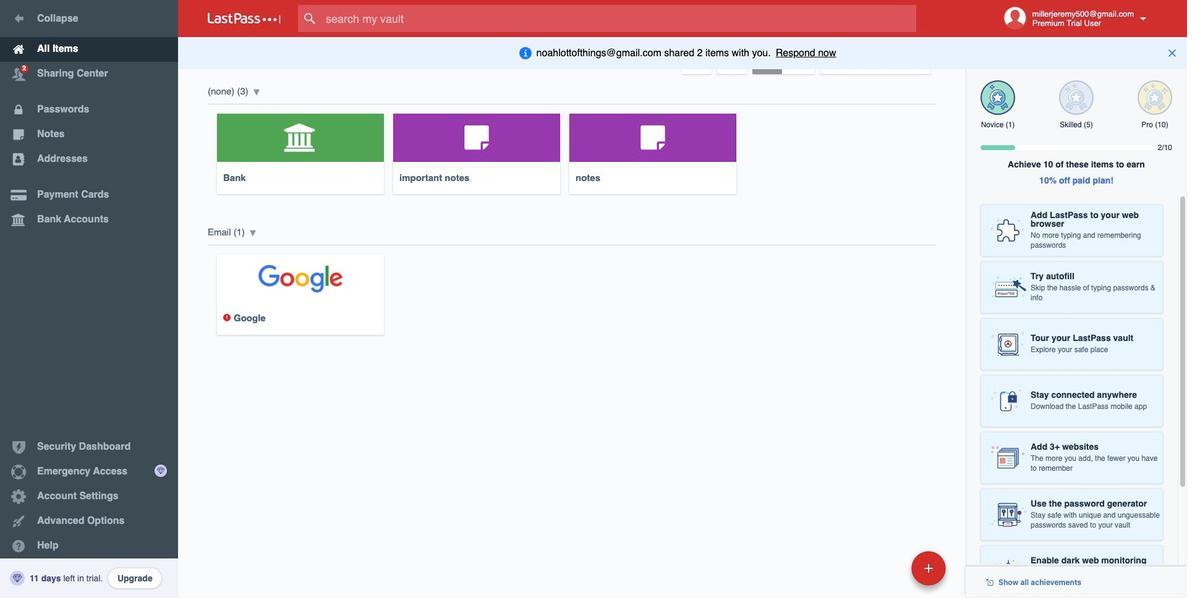 Task type: locate. For each thing, give the bounding box(es) containing it.
new item navigation
[[827, 548, 954, 599]]

search my vault text field
[[298, 5, 941, 32]]

new item element
[[827, 551, 951, 586]]

lastpass image
[[208, 13, 281, 24]]



Task type: describe. For each thing, give the bounding box(es) containing it.
Search search field
[[298, 5, 941, 32]]

main navigation navigation
[[0, 0, 178, 599]]

vault options navigation
[[178, 37, 966, 74]]



Task type: vqa. For each thing, say whether or not it's contained in the screenshot.
text box
no



